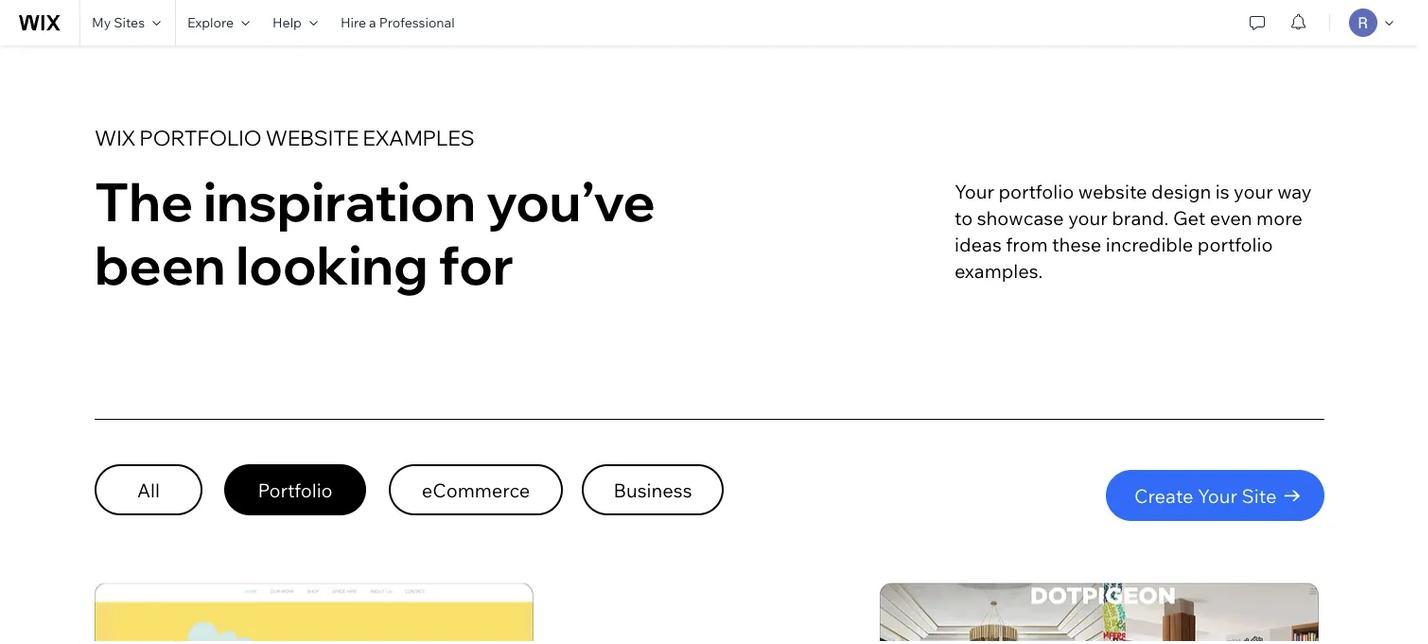 Task type: describe. For each thing, give the bounding box(es) containing it.
my
[[92, 14, 111, 31]]

sites
[[114, 14, 145, 31]]

help
[[273, 14, 302, 31]]

hire
[[341, 14, 366, 31]]



Task type: locate. For each thing, give the bounding box(es) containing it.
explore
[[187, 14, 234, 31]]

help button
[[261, 0, 329, 45]]

hire a professional link
[[329, 0, 466, 45]]

hire a professional
[[341, 14, 455, 31]]

a
[[369, 14, 376, 31]]

my sites
[[92, 14, 145, 31]]

professional
[[379, 14, 455, 31]]



Task type: vqa. For each thing, say whether or not it's contained in the screenshot.
Preview & Test button
no



